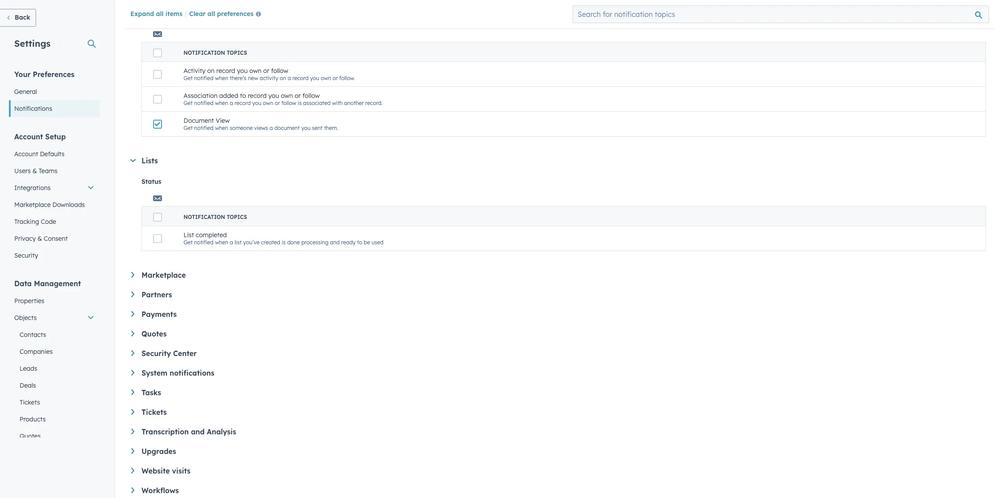 Task type: locate. For each thing, give the bounding box(es) containing it.
1 horizontal spatial is
[[298, 100, 302, 106]]

1 vertical spatial security
[[142, 349, 171, 358]]

caret image inside security center dropdown button
[[131, 350, 134, 356]]

all
[[156, 10, 164, 18], [208, 10, 215, 18]]

record up added
[[217, 67, 235, 75]]

0 vertical spatial topics
[[227, 49, 247, 56]]

notification up activity
[[184, 49, 225, 56]]

security down the privacy
[[14, 252, 38, 260]]

when left there's
[[215, 75, 228, 81]]

a
[[288, 75, 291, 81], [230, 100, 233, 106], [270, 125, 273, 131], [230, 239, 233, 246]]

get up document
[[184, 100, 193, 106]]

2 caret image from the top
[[131, 292, 134, 297]]

follow left "with"
[[303, 92, 320, 100]]

transcription
[[142, 427, 189, 436]]

& for users
[[32, 167, 37, 175]]

them.
[[324, 125, 338, 131]]

6 caret image from the top
[[131, 448, 134, 454]]

0 horizontal spatial marketplace
[[14, 201, 51, 209]]

quotes
[[142, 330, 167, 338], [20, 432, 41, 440]]

all right clear
[[208, 10, 215, 18]]

transcription and analysis
[[142, 427, 236, 436]]

back
[[15, 13, 30, 21]]

1 horizontal spatial tickets
[[142, 408, 167, 417]]

another
[[344, 100, 364, 106]]

a inside association added to record you own or follow get notified when a record you own or follow is associated with another record.
[[230, 100, 233, 106]]

1 horizontal spatial security
[[142, 349, 171, 358]]

account up account defaults
[[14, 132, 43, 141]]

5 caret image from the top
[[131, 429, 134, 435]]

0 horizontal spatial &
[[32, 167, 37, 175]]

view
[[216, 117, 230, 125]]

notified
[[194, 75, 214, 81], [194, 100, 214, 106], [194, 125, 214, 131], [194, 239, 214, 246]]

0 vertical spatial and
[[330, 239, 340, 246]]

own up document view get notified when someone views a document you sent them.
[[263, 100, 273, 106]]

tracking code
[[14, 218, 56, 226]]

1 horizontal spatial to
[[357, 239, 363, 246]]

on
[[207, 67, 215, 75], [280, 75, 286, 81]]

notified right list
[[194, 239, 214, 246]]

2 notified from the top
[[194, 100, 214, 106]]

you up document view get notified when someone views a document you sent them.
[[252, 100, 262, 106]]

notification up completed on the left of page
[[184, 214, 225, 220]]

1 vertical spatial and
[[191, 427, 205, 436]]

1 all from the left
[[156, 10, 164, 18]]

setup
[[45, 132, 66, 141]]

you down activity
[[269, 92, 279, 100]]

security center
[[142, 349, 197, 358]]

tickets down the tasks at the bottom of the page
[[142, 408, 167, 417]]

4 notified from the top
[[194, 239, 214, 246]]

caret image for payments
[[131, 311, 134, 317]]

3 notified from the top
[[194, 125, 214, 131]]

0 horizontal spatial tickets
[[20, 399, 40, 407]]

2 notification topics from the top
[[184, 214, 247, 220]]

when
[[215, 75, 228, 81], [215, 100, 228, 106], [215, 125, 228, 131], [215, 239, 228, 246]]

all left items
[[156, 10, 164, 18]]

notification
[[184, 49, 225, 56], [184, 214, 225, 220]]

views
[[254, 125, 268, 131]]

0 vertical spatial security
[[14, 252, 38, 260]]

payments
[[142, 310, 177, 319]]

1 vertical spatial tickets
[[142, 408, 167, 417]]

caret image inside website visits dropdown button
[[131, 468, 134, 474]]

items
[[166, 10, 183, 18]]

data
[[14, 279, 32, 288]]

1 account from the top
[[14, 132, 43, 141]]

completed
[[196, 231, 227, 239]]

payments button
[[131, 310, 987, 319]]

1 vertical spatial &
[[38, 235, 42, 243]]

to left be at the left
[[357, 239, 363, 246]]

new
[[248, 75, 258, 81]]

0 vertical spatial quotes
[[142, 330, 167, 338]]

and inside "list completed get notified when a list you've created is done processing and ready to be used"
[[330, 239, 340, 246]]

list
[[184, 231, 194, 239]]

1 vertical spatial is
[[282, 239, 286, 246]]

2 topics from the top
[[227, 214, 247, 220]]

your preferences
[[14, 70, 75, 79]]

follow right new
[[271, 67, 288, 75]]

or down activity
[[275, 100, 280, 106]]

0 vertical spatial to
[[240, 92, 246, 100]]

notification for status
[[184, 214, 225, 220]]

caret image inside the payments dropdown button
[[131, 311, 134, 317]]

system notifications
[[142, 369, 215, 378]]

or left associated
[[295, 92, 301, 100]]

and left ready
[[330, 239, 340, 246]]

caret image inside transcription and analysis dropdown button
[[131, 429, 134, 435]]

topics up there's
[[227, 49, 247, 56]]

Search for notification topics search field
[[573, 5, 990, 23]]

0 vertical spatial account
[[14, 132, 43, 141]]

1 vertical spatial topics
[[227, 214, 247, 220]]

record up association added to record you own or follow get notified when a record you own or follow is associated with another record.
[[293, 75, 309, 81]]

with
[[332, 100, 343, 106]]

1 notification topics from the top
[[184, 49, 247, 56]]

when left list
[[215, 239, 228, 246]]

4 when from the top
[[215, 239, 228, 246]]

security up system
[[142, 349, 171, 358]]

marketplace button
[[131, 271, 987, 280]]

caret image inside 'tickets' dropdown button
[[131, 409, 134, 415]]

created
[[261, 239, 280, 246]]

quotes link
[[9, 428, 100, 445]]

get up 'association'
[[184, 75, 193, 81]]

quotes down payments on the bottom of the page
[[142, 330, 167, 338]]

3 when from the top
[[215, 125, 228, 131]]

notification topics
[[184, 49, 247, 56], [184, 214, 247, 220]]

contacts link
[[9, 326, 100, 343]]

caret image
[[130, 159, 136, 162], [131, 331, 134, 337], [131, 370, 134, 376], [131, 390, 134, 395], [131, 409, 134, 415], [131, 468, 134, 474], [131, 488, 134, 493]]

2 notification from the top
[[184, 214, 225, 220]]

expand
[[130, 10, 154, 18]]

caret image inside quotes 'dropdown button'
[[131, 331, 134, 337]]

0 horizontal spatial security
[[14, 252, 38, 260]]

notified inside document view get notified when someone views a document you sent them.
[[194, 125, 214, 131]]

1 horizontal spatial marketplace
[[142, 271, 186, 280]]

quotes down products
[[20, 432, 41, 440]]

done
[[287, 239, 300, 246]]

2 when from the top
[[215, 100, 228, 106]]

companies
[[20, 348, 53, 356]]

1 caret image from the top
[[131, 272, 134, 278]]

record updates
[[142, 13, 191, 21]]

& right the privacy
[[38, 235, 42, 243]]

1 horizontal spatial &
[[38, 235, 42, 243]]

caret image inside workflows dropdown button
[[131, 488, 134, 493]]

caret image for system notifications
[[131, 370, 134, 376]]

0 vertical spatial tickets
[[20, 399, 40, 407]]

caret image for website visits
[[131, 468, 134, 474]]

integrations button
[[9, 179, 100, 196]]

contacts
[[20, 331, 46, 339]]

1 get from the top
[[184, 75, 193, 81]]

account up users
[[14, 150, 38, 158]]

1 notified from the top
[[194, 75, 214, 81]]

caret image inside system notifications dropdown button
[[131, 370, 134, 376]]

marketplace down integrations
[[14, 201, 51, 209]]

caret image for upgrades
[[131, 448, 134, 454]]

to right added
[[240, 92, 246, 100]]

0 vertical spatial marketplace
[[14, 201, 51, 209]]

to inside "list completed get notified when a list you've created is done processing and ready to be used"
[[357, 239, 363, 246]]

4 caret image from the top
[[131, 350, 134, 356]]

record.
[[366, 100, 383, 106]]

when up view
[[215, 100, 228, 106]]

tickets down deals
[[20, 399, 40, 407]]

security inside 'link'
[[14, 252, 38, 260]]

1 vertical spatial marketplace
[[142, 271, 186, 280]]

tracking code link
[[9, 213, 100, 230]]

topics up list
[[227, 214, 247, 220]]

1 notification from the top
[[184, 49, 225, 56]]

record down new
[[248, 92, 267, 100]]

caret image for lists
[[130, 159, 136, 162]]

expand all items button
[[130, 10, 183, 18]]

tracking
[[14, 218, 39, 226]]

1 horizontal spatial quotes
[[142, 330, 167, 338]]

lists button
[[130, 156, 987, 165]]

tickets inside the tickets link
[[20, 399, 40, 407]]

is left associated
[[298, 100, 302, 106]]

1 vertical spatial notification
[[184, 214, 225, 220]]

deals
[[20, 382, 36, 390]]

caret image inside lists dropdown button
[[130, 159, 136, 162]]

1 horizontal spatial and
[[330, 239, 340, 246]]

is left done
[[282, 239, 286, 246]]

caret image inside tasks 'dropdown button'
[[131, 390, 134, 395]]

1 vertical spatial notification topics
[[184, 214, 247, 220]]

a right views at the top left
[[270, 125, 273, 131]]

follow
[[271, 67, 288, 75], [303, 92, 320, 100], [282, 100, 296, 106]]

is
[[298, 100, 302, 106], [282, 239, 286, 246]]

account for account defaults
[[14, 150, 38, 158]]

tasks button
[[131, 388, 987, 397]]

a left list
[[230, 239, 233, 246]]

website
[[142, 467, 170, 476]]

someone
[[230, 125, 253, 131]]

and left analysis
[[191, 427, 205, 436]]

notified left view
[[194, 125, 214, 131]]

tickets link
[[9, 394, 100, 411]]

3 caret image from the top
[[131, 311, 134, 317]]

2 account from the top
[[14, 150, 38, 158]]

1 vertical spatial account
[[14, 150, 38, 158]]

expand all items
[[130, 10, 183, 18]]

security for security
[[14, 252, 38, 260]]

general link
[[9, 83, 100, 100]]

0 horizontal spatial to
[[240, 92, 246, 100]]

security link
[[9, 247, 100, 264]]

marketplace up partners at left bottom
[[142, 271, 186, 280]]

0 horizontal spatial all
[[156, 10, 164, 18]]

when inside "list completed get notified when a list you've created is done processing and ready to be used"
[[215, 239, 228, 246]]

get left completed on the left of page
[[184, 239, 193, 246]]

0 vertical spatial is
[[298, 100, 302, 106]]

list completed get notified when a list you've created is done processing and ready to be used
[[184, 231, 384, 246]]

3 get from the top
[[184, 125, 193, 131]]

1 horizontal spatial all
[[208, 10, 215, 18]]

account
[[14, 132, 43, 141], [14, 150, 38, 158]]

when left someone
[[215, 125, 228, 131]]

all inside clear all preferences button
[[208, 10, 215, 18]]

& right users
[[32, 167, 37, 175]]

0 vertical spatial notification
[[184, 49, 225, 56]]

quotes button
[[131, 330, 987, 338]]

you left sent
[[301, 125, 311, 131]]

lists
[[142, 156, 158, 165]]

caret image for transcription and analysis
[[131, 429, 134, 435]]

notified up document
[[194, 100, 214, 106]]

upgrades
[[142, 447, 176, 456]]

2 get from the top
[[184, 100, 193, 106]]

2 all from the left
[[208, 10, 215, 18]]

1 topics from the top
[[227, 49, 247, 56]]

caret image inside marketplace dropdown button
[[131, 272, 134, 278]]

clear all preferences button
[[189, 9, 265, 20]]

0 horizontal spatial quotes
[[20, 432, 41, 440]]

caret image inside partners dropdown button
[[131, 292, 134, 297]]

0 vertical spatial &
[[32, 167, 37, 175]]

marketplace
[[14, 201, 51, 209], [142, 271, 186, 280]]

1 vertical spatial to
[[357, 239, 363, 246]]

marketplace inside "account setup" element
[[14, 201, 51, 209]]

properties
[[14, 297, 44, 305]]

a inside document view get notified when someone views a document you sent them.
[[270, 125, 273, 131]]

caret image
[[131, 272, 134, 278], [131, 292, 134, 297], [131, 311, 134, 317], [131, 350, 134, 356], [131, 429, 134, 435], [131, 448, 134, 454]]

sent
[[312, 125, 323, 131]]

1 vertical spatial quotes
[[20, 432, 41, 440]]

4 get from the top
[[184, 239, 193, 246]]

tickets button
[[131, 408, 987, 417]]

notification topics up completed on the left of page
[[184, 214, 247, 220]]

companies link
[[9, 343, 100, 360]]

notification topics up activity
[[184, 49, 247, 56]]

0 horizontal spatial is
[[282, 239, 286, 246]]

get down 'association'
[[184, 125, 193, 131]]

caret image inside upgrades dropdown button
[[131, 448, 134, 454]]

security
[[14, 252, 38, 260], [142, 349, 171, 358]]

record
[[217, 67, 235, 75], [293, 75, 309, 81], [248, 92, 267, 100], [235, 100, 251, 106]]

1 when from the top
[[215, 75, 228, 81]]

a up view
[[230, 100, 233, 106]]

0 vertical spatial notification topics
[[184, 49, 247, 56]]

notified up 'association'
[[194, 75, 214, 81]]

a right activity
[[288, 75, 291, 81]]



Task type: vqa. For each thing, say whether or not it's contained in the screenshot.
'notes'
no



Task type: describe. For each thing, give the bounding box(es) containing it.
you've
[[243, 239, 260, 246]]

marketplace downloads
[[14, 201, 85, 209]]

is inside association added to record you own or follow get notified when a record you own or follow is associated with another record.
[[298, 100, 302, 106]]

get inside "list completed get notified when a list you've created is done processing and ready to be used"
[[184, 239, 193, 246]]

partners
[[142, 290, 172, 299]]

workflows
[[142, 486, 179, 495]]

caret image for tasks
[[131, 390, 134, 395]]

activity
[[260, 75, 279, 81]]

caret image for workflows
[[131, 488, 134, 493]]

system
[[142, 369, 168, 378]]

processing
[[302, 239, 329, 246]]

notification topics for record updates
[[184, 49, 247, 56]]

caret image for tickets
[[131, 409, 134, 415]]

notifications link
[[9, 100, 100, 117]]

caret image for quotes
[[131, 331, 134, 337]]

notifications
[[170, 369, 215, 378]]

privacy
[[14, 235, 36, 243]]

added
[[219, 92, 238, 100]]

you left new
[[237, 67, 248, 75]]

marketplace downloads link
[[9, 196, 100, 213]]

users & teams link
[[9, 163, 100, 179]]

activity
[[184, 67, 206, 75]]

account setup
[[14, 132, 66, 141]]

preferences
[[217, 10, 254, 18]]

document view get notified when someone views a document you sent them.
[[184, 117, 338, 131]]

when inside association added to record you own or follow get notified when a record you own or follow is associated with another record.
[[215, 100, 228, 106]]

ready
[[341, 239, 356, 246]]

account defaults link
[[9, 146, 100, 163]]

record up someone
[[235, 100, 251, 106]]

marketplace for marketplace downloads
[[14, 201, 51, 209]]

list
[[235, 239, 242, 246]]

topics for status
[[227, 214, 247, 220]]

notified inside activity on record you own or follow get notified when there's new activity on a record you own or follow.
[[194, 75, 214, 81]]

products link
[[9, 411, 100, 428]]

tasks
[[142, 388, 161, 397]]

notification for record updates
[[184, 49, 225, 56]]

there's
[[230, 75, 247, 81]]

leads
[[20, 365, 37, 373]]

properties link
[[9, 293, 100, 309]]

0 horizontal spatial and
[[191, 427, 205, 436]]

notification topics for status
[[184, 214, 247, 220]]

a inside "list completed get notified when a list you've created is done processing and ready to be used"
[[230, 239, 233, 246]]

system notifications button
[[131, 369, 987, 378]]

analysis
[[207, 427, 236, 436]]

follow.
[[340, 75, 355, 81]]

associated
[[303, 100, 331, 106]]

settings
[[14, 38, 51, 49]]

leads link
[[9, 360, 100, 377]]

transcription and analysis button
[[131, 427, 987, 436]]

data management element
[[9, 279, 100, 498]]

clear
[[189, 10, 206, 18]]

marketplace for marketplace
[[142, 271, 186, 280]]

downloads
[[52, 201, 85, 209]]

topics for record updates
[[227, 49, 247, 56]]

document
[[184, 117, 214, 125]]

updates
[[165, 13, 191, 21]]

objects
[[14, 314, 37, 322]]

notified inside "list completed get notified when a list you've created is done processing and ready to be used"
[[194, 239, 214, 246]]

activity on record you own or follow get notified when there's new activity on a record you own or follow.
[[184, 67, 355, 81]]

notifications
[[14, 105, 52, 113]]

your
[[14, 70, 31, 79]]

own down activity on record you own or follow get notified when there's new activity on a record you own or follow.
[[281, 92, 293, 100]]

privacy & consent
[[14, 235, 68, 243]]

your preferences element
[[9, 69, 100, 117]]

all for expand
[[156, 10, 164, 18]]

used
[[372, 239, 384, 246]]

get inside activity on record you own or follow get notified when there's new activity on a record you own or follow.
[[184, 75, 193, 81]]

all for clear
[[208, 10, 215, 18]]

management
[[34, 279, 81, 288]]

follow up 'document'
[[282, 100, 296, 106]]

when inside document view get notified when someone views a document you sent them.
[[215, 125, 228, 131]]

status
[[142, 178, 161, 186]]

when inside activity on record you own or follow get notified when there's new activity on a record you own or follow.
[[215, 75, 228, 81]]

caret image for partners
[[131, 292, 134, 297]]

defaults
[[40, 150, 65, 158]]

quotes inside 'data management' element
[[20, 432, 41, 440]]

own right there's
[[250, 67, 262, 75]]

0 horizontal spatial on
[[207, 67, 215, 75]]

& for privacy
[[38, 235, 42, 243]]

be
[[364, 239, 370, 246]]

notified inside association added to record you own or follow get notified when a record you own or follow is associated with another record.
[[194, 100, 214, 106]]

preferences
[[33, 70, 75, 79]]

products
[[20, 415, 46, 423]]

follow inside activity on record you own or follow get notified when there's new activity on a record you own or follow.
[[271, 67, 288, 75]]

visits
[[172, 467, 191, 476]]

1 horizontal spatial on
[[280, 75, 286, 81]]

teams
[[39, 167, 57, 175]]

upgrades button
[[131, 447, 987, 456]]

or left follow.
[[333, 75, 338, 81]]

account setup element
[[9, 132, 100, 264]]

own left follow.
[[321, 75, 331, 81]]

account for account setup
[[14, 132, 43, 141]]

caret image for security center
[[131, 350, 134, 356]]

privacy & consent link
[[9, 230, 100, 247]]

is inside "list completed get notified when a list you've created is done processing and ready to be used"
[[282, 239, 286, 246]]

general
[[14, 88, 37, 96]]

caret image for marketplace
[[131, 272, 134, 278]]

back link
[[0, 9, 36, 27]]

partners button
[[131, 290, 987, 299]]

users
[[14, 167, 31, 175]]

account defaults
[[14, 150, 65, 158]]

security center button
[[131, 349, 987, 358]]

consent
[[44, 235, 68, 243]]

association added to record you own or follow get notified when a record you own or follow is associated with another record.
[[184, 92, 383, 106]]

to inside association added to record you own or follow get notified when a record you own or follow is associated with another record.
[[240, 92, 246, 100]]

code
[[41, 218, 56, 226]]

you inside document view get notified when someone views a document you sent them.
[[301, 125, 311, 131]]

deals link
[[9, 377, 100, 394]]

you up associated
[[310, 75, 319, 81]]

a inside activity on record you own or follow get notified when there's new activity on a record you own or follow.
[[288, 75, 291, 81]]

center
[[173, 349, 197, 358]]

users & teams
[[14, 167, 57, 175]]

get inside document view get notified when someone views a document you sent them.
[[184, 125, 193, 131]]

get inside association added to record you own or follow get notified when a record you own or follow is associated with another record.
[[184, 100, 193, 106]]

record
[[142, 13, 163, 21]]

security for security center
[[142, 349, 171, 358]]

document
[[275, 125, 300, 131]]

or right new
[[263, 67, 270, 75]]

association
[[184, 92, 218, 100]]



